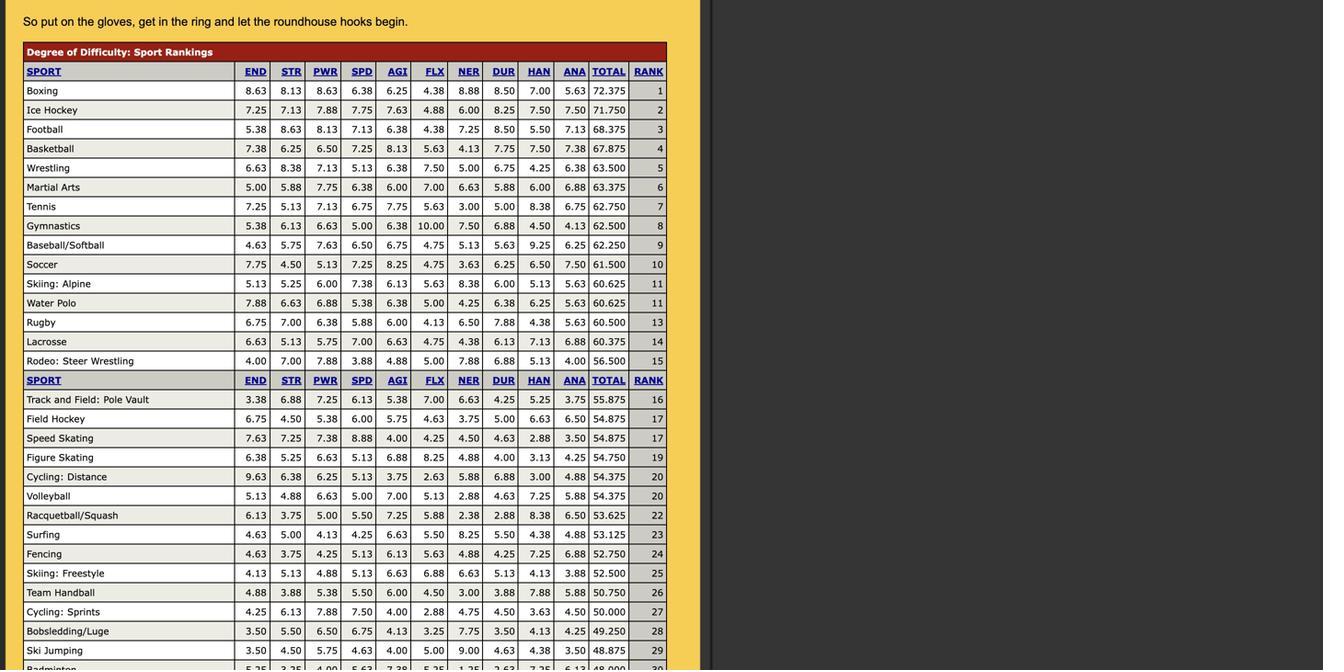 Task type: locate. For each thing, give the bounding box(es) containing it.
1 flx from the top
[[426, 66, 445, 77]]

2 17 from the top
[[652, 433, 664, 444]]

sport for sport 'link' for str link associated with second ner link from the bottom of the page agi link
[[27, 66, 61, 77]]

1 vertical spatial wrestling
[[91, 356, 134, 367]]

1 vertical spatial pwr
[[313, 375, 338, 386]]

5.38
[[246, 124, 267, 135], [246, 220, 267, 231], [352, 298, 373, 309], [387, 394, 408, 405], [317, 414, 338, 425], [317, 588, 338, 599]]

54.375
[[593, 472, 626, 483], [593, 491, 626, 502]]

8.50 left 5.63 72.375
[[494, 85, 515, 96]]

0 vertical spatial 8.88
[[459, 85, 480, 96]]

2 flx link from the top
[[426, 375, 445, 386]]

6.88 63.375
[[565, 182, 626, 193]]

1 horizontal spatial the
[[171, 15, 188, 29]]

cycling:
[[27, 472, 64, 483], [27, 607, 64, 618]]

2 skating from the top
[[59, 452, 94, 463]]

1 skiing: from the top
[[27, 278, 59, 289]]

7.88
[[317, 104, 338, 116], [246, 298, 267, 309], [494, 317, 515, 328], [317, 356, 338, 367], [459, 356, 480, 367], [530, 588, 551, 599], [317, 607, 338, 618]]

1 vertical spatial ner
[[458, 375, 480, 386]]

16
[[652, 394, 664, 405]]

3.75
[[565, 394, 586, 405], [459, 414, 480, 425], [387, 472, 408, 483], [281, 510, 302, 521], [281, 549, 302, 560]]

1 vertical spatial hockey
[[51, 414, 85, 425]]

wrestling right steer
[[91, 356, 134, 367]]

end down let
[[245, 66, 267, 77]]

1 pwr link from the top
[[313, 66, 338, 77]]

60.500
[[593, 317, 626, 328]]

2 ana total rank from the top
[[564, 375, 664, 386]]

54.875 up "54.750"
[[593, 433, 626, 444]]

2 ana link from the top
[[564, 375, 586, 386]]

5.63 60.625 for 6.25
[[565, 298, 626, 309]]

54.375 up 53.625 on the bottom left of the page
[[593, 491, 626, 502]]

11 down 10
[[652, 278, 664, 289]]

2 cycling: from the top
[[27, 607, 64, 618]]

spd link for str link corresponding to 2nd ner link from the top's agi link pwr link
[[352, 375, 373, 386]]

2 sport from the top
[[27, 375, 61, 386]]

7.75
[[352, 104, 373, 116], [494, 143, 515, 154], [317, 182, 338, 193], [387, 201, 408, 212], [246, 259, 267, 270], [459, 626, 480, 637]]

ner link
[[458, 66, 480, 77], [458, 375, 480, 386]]

skating up figure skating on the bottom left of the page
[[59, 433, 94, 444]]

54.875 down 55.875
[[593, 414, 626, 425]]

1 ana link from the top
[[564, 66, 586, 77]]

26
[[652, 588, 664, 599]]

0 vertical spatial hockey
[[44, 104, 78, 116]]

dur link for han link corresponding to second ner link from the bottom of the page
[[493, 66, 515, 77]]

hockey for field hockey
[[51, 414, 85, 425]]

1 54.875 from the top
[[593, 414, 626, 425]]

team
[[27, 588, 51, 599]]

6.63
[[246, 162, 267, 174], [459, 182, 480, 193], [317, 220, 338, 231], [281, 298, 302, 309], [246, 336, 267, 347], [387, 336, 408, 347], [459, 394, 480, 405], [530, 414, 551, 425], [317, 452, 338, 463], [317, 491, 338, 502], [387, 530, 408, 541], [387, 568, 408, 579], [459, 568, 480, 579]]

hockey up speed skating
[[51, 414, 85, 425]]

54.750
[[593, 452, 626, 463]]

1 agi from the top
[[388, 66, 408, 77]]

9
[[658, 240, 664, 251]]

2 sport link from the top
[[27, 375, 61, 386]]

total up 55.875
[[593, 375, 626, 386]]

skating up the cycling: distance
[[59, 452, 94, 463]]

1 han from the top
[[528, 66, 551, 77]]

2 ner link from the top
[[458, 375, 480, 386]]

1 vertical spatial end link
[[245, 375, 267, 386]]

dur link for han link for 2nd ner link from the top
[[493, 375, 515, 386]]

alpine
[[62, 278, 91, 289]]

8.50 for 8.88
[[494, 85, 515, 96]]

0 vertical spatial han
[[528, 66, 551, 77]]

1 agi link from the top
[[388, 66, 408, 77]]

0 vertical spatial agi link
[[388, 66, 408, 77]]

spd link for str link associated with second ner link from the bottom of the page agi link pwr link
[[352, 66, 373, 77]]

sport for str link corresponding to 2nd ner link from the top's agi link's sport 'link'
[[27, 375, 61, 386]]

agi link for 2nd ner link from the top
[[388, 375, 408, 386]]

2.88 up 3.13
[[530, 433, 551, 444]]

1 vertical spatial str
[[282, 375, 302, 386]]

20 down 19
[[652, 472, 664, 483]]

2.88 right 2.38
[[494, 510, 515, 521]]

6.38 63.500
[[565, 162, 626, 174]]

sport down rodeo:
[[27, 375, 61, 386]]

13
[[652, 317, 664, 328]]

1 total link from the top
[[593, 66, 626, 77]]

0 vertical spatial skating
[[59, 433, 94, 444]]

han for han link corresponding to second ner link from the bottom of the page
[[528, 66, 551, 77]]

rank link
[[634, 66, 664, 77], [634, 375, 664, 386]]

4.63
[[246, 240, 267, 251], [424, 414, 445, 425], [494, 433, 515, 444], [494, 491, 515, 502], [246, 530, 267, 541], [246, 549, 267, 560], [352, 646, 373, 657], [494, 646, 515, 657]]

0 vertical spatial ana link
[[564, 66, 586, 77]]

sport link for str link corresponding to 2nd ner link from the top's agi link
[[27, 375, 61, 386]]

0 horizontal spatial 8.63
[[246, 85, 267, 96]]

1 vertical spatial rank link
[[634, 375, 664, 386]]

2 20 from the top
[[652, 491, 664, 502]]

total link for ana link related to han link corresponding to second ner link from the bottom of the page
[[593, 66, 626, 77]]

4.88 53.125
[[565, 530, 626, 541]]

6.38
[[352, 85, 373, 96], [387, 124, 408, 135], [387, 162, 408, 174], [565, 162, 586, 174], [352, 182, 373, 193], [387, 220, 408, 231], [387, 298, 408, 309], [494, 298, 515, 309], [317, 317, 338, 328], [246, 452, 267, 463], [281, 472, 302, 483]]

2 agi from the top
[[388, 375, 408, 386]]

2 flx from the top
[[426, 375, 445, 386]]

0 vertical spatial ner
[[458, 66, 480, 77]]

2 ana from the top
[[564, 375, 586, 386]]

1 end from the top
[[245, 66, 267, 77]]

skiing: for skiing: alpine
[[27, 278, 59, 289]]

8.50 left 7.13 68.375
[[494, 124, 515, 135]]

2 han from the top
[[528, 375, 551, 386]]

23
[[652, 530, 664, 541]]

2 str link from the top
[[282, 375, 302, 386]]

1 spd link from the top
[[352, 66, 373, 77]]

1 vertical spatial 7.63
[[317, 240, 338, 251]]

71.750
[[593, 104, 626, 116]]

rank up "1"
[[634, 66, 664, 77]]

2 8.50 from the top
[[494, 124, 515, 135]]

flx for second ner link from the bottom of the page
[[426, 66, 445, 77]]

2 horizontal spatial 8.13
[[387, 143, 408, 154]]

2 han link from the top
[[528, 375, 551, 386]]

han link for second ner link from the bottom of the page
[[528, 66, 551, 77]]

1 vertical spatial end
[[245, 375, 267, 386]]

sport link down rodeo:
[[27, 375, 61, 386]]

gloves,
[[98, 15, 135, 29]]

1 5.63 60.625 from the top
[[565, 278, 626, 289]]

rank down 15
[[634, 375, 664, 386]]

1 vertical spatial 17
[[652, 433, 664, 444]]

1 20 from the top
[[652, 472, 664, 483]]

1 dur from the top
[[493, 66, 515, 77]]

2 dur link from the top
[[493, 375, 515, 386]]

1 sport link from the top
[[27, 66, 61, 77]]

0 vertical spatial 11
[[652, 278, 664, 289]]

the
[[78, 15, 94, 29], [171, 15, 188, 29], [254, 15, 270, 29]]

0 vertical spatial skiing:
[[27, 278, 59, 289]]

0 vertical spatial flx
[[426, 66, 445, 77]]

20 for 4.88 54.375
[[652, 472, 664, 483]]

67.875
[[593, 143, 626, 154]]

1 vertical spatial total link
[[593, 375, 626, 386]]

60.625 down "61.500" at the left of page
[[593, 278, 626, 289]]

0 vertical spatial 17
[[652, 414, 664, 425]]

pwr link
[[313, 66, 338, 77], [313, 375, 338, 386]]

0 vertical spatial 60.625
[[593, 278, 626, 289]]

2 total from the top
[[593, 375, 626, 386]]

60.625 up 60.500
[[593, 298, 626, 309]]

surfing
[[27, 530, 60, 541]]

total link up 55.875
[[593, 375, 626, 386]]

spd for second ner link from the bottom of the page
[[352, 66, 373, 77]]

1 horizontal spatial 8.63
[[281, 124, 302, 135]]

4.00 56.500
[[565, 356, 626, 367]]

and up the field hockey
[[54, 394, 71, 405]]

1 vertical spatial flx
[[426, 375, 445, 386]]

1 horizontal spatial 8.88
[[459, 85, 480, 96]]

6.25
[[387, 85, 408, 96], [281, 143, 302, 154], [565, 240, 586, 251], [494, 259, 515, 270], [530, 298, 551, 309], [317, 472, 338, 483]]

1 vertical spatial pwr link
[[313, 375, 338, 386]]

0 vertical spatial 3.63
[[459, 259, 480, 270]]

baseball/softball
[[27, 240, 104, 251]]

dur link
[[493, 66, 515, 77], [493, 375, 515, 386]]

1 17 from the top
[[652, 414, 664, 425]]

sport
[[134, 46, 162, 58]]

9.25
[[530, 240, 551, 251]]

52.500
[[593, 568, 626, 579]]

hockey up football
[[44, 104, 78, 116]]

7.13 68.375
[[565, 124, 626, 135]]

1 rank link from the top
[[634, 66, 664, 77]]

skiing: down soccer
[[27, 278, 59, 289]]

1 vertical spatial 54.875
[[593, 433, 626, 444]]

60.375
[[593, 336, 626, 347]]

1 vertical spatial han link
[[528, 375, 551, 386]]

ana total rank for rank link associated with second ner link from the bottom of the page
[[564, 66, 664, 77]]

2 horizontal spatial the
[[254, 15, 270, 29]]

0 vertical spatial 54.875
[[593, 414, 626, 425]]

the right on
[[78, 15, 94, 29]]

1 vertical spatial ana link
[[564, 375, 586, 386]]

1 pwr from the top
[[313, 66, 338, 77]]

difficulty:
[[80, 46, 131, 58]]

skiing:
[[27, 278, 59, 289], [27, 568, 59, 579]]

2 the from the left
[[171, 15, 188, 29]]

7
[[658, 201, 664, 212]]

0 vertical spatial dur link
[[493, 66, 515, 77]]

1 vertical spatial dur
[[493, 375, 515, 386]]

8.88
[[459, 85, 480, 96], [352, 433, 373, 444]]

1 total from the top
[[593, 66, 626, 77]]

so
[[23, 15, 38, 29]]

total link up 72.375 on the left of page
[[593, 66, 626, 77]]

0 vertical spatial cycling:
[[27, 472, 64, 483]]

20 up the 22
[[652, 491, 664, 502]]

19
[[652, 452, 664, 463]]

1 vertical spatial 20
[[652, 491, 664, 502]]

cycling: down team
[[27, 607, 64, 618]]

2 end link from the top
[[245, 375, 267, 386]]

2.63
[[424, 472, 445, 483]]

1 dur link from the top
[[493, 66, 515, 77]]

rank for 2nd ner link from the top's rank link
[[634, 375, 664, 386]]

flx link
[[426, 66, 445, 77], [426, 375, 445, 386]]

2 5.63 60.625 from the top
[[565, 298, 626, 309]]

total for rank link associated with second ner link from the bottom of the page
[[593, 66, 626, 77]]

1 vertical spatial agi
[[388, 375, 408, 386]]

2 spd link from the top
[[352, 375, 373, 386]]

0 vertical spatial spd link
[[352, 66, 373, 77]]

7.25
[[246, 104, 267, 116], [459, 124, 480, 135], [352, 143, 373, 154], [246, 201, 267, 212], [352, 259, 373, 270], [317, 394, 338, 405], [281, 433, 302, 444], [530, 491, 551, 502], [387, 510, 408, 521], [530, 549, 551, 560]]

20
[[652, 472, 664, 483], [652, 491, 664, 502]]

roundhouse
[[274, 15, 337, 29]]

han link
[[528, 66, 551, 77], [528, 375, 551, 386]]

ana total rank up 55.875
[[564, 375, 664, 386]]

4.75 for 4.38
[[424, 336, 445, 347]]

1 str from the top
[[282, 66, 302, 77]]

ana down the 4.00 56.500
[[564, 375, 586, 386]]

0 vertical spatial str
[[282, 66, 302, 77]]

1 8.50 from the top
[[494, 85, 515, 96]]

1 vertical spatial 11
[[652, 298, 664, 309]]

1 vertical spatial skiing:
[[27, 568, 59, 579]]

2 11 from the top
[[652, 298, 664, 309]]

2 horizontal spatial 7.63
[[387, 104, 408, 116]]

1
[[658, 85, 664, 96]]

2 vertical spatial 5.25
[[281, 452, 302, 463]]

han link for 2nd ner link from the top
[[528, 375, 551, 386]]

0 vertical spatial rank link
[[634, 66, 664, 77]]

1 vertical spatial spd
[[352, 375, 373, 386]]

1 vertical spatial 3.00
[[530, 472, 551, 483]]

2 agi link from the top
[[388, 375, 408, 386]]

1 flx link from the top
[[426, 66, 445, 77]]

1 spd from the top
[[352, 66, 373, 77]]

0 vertical spatial 8.50
[[494, 85, 515, 96]]

2 pwr from the top
[[313, 375, 338, 386]]

2 pwr link from the top
[[313, 375, 338, 386]]

wrestling
[[27, 162, 70, 174], [91, 356, 134, 367]]

2.88
[[530, 433, 551, 444], [459, 491, 480, 502], [494, 510, 515, 521], [424, 607, 445, 618]]

1 vertical spatial 8.50
[[494, 124, 515, 135]]

2 60.625 from the top
[[593, 298, 626, 309]]

martial
[[27, 182, 58, 193]]

ana link down the 4.00 56.500
[[564, 375, 586, 386]]

1 skating from the top
[[59, 433, 94, 444]]

54.375 down "54.750"
[[593, 472, 626, 483]]

skiing: down "fencing"
[[27, 568, 59, 579]]

1 ner link from the top
[[458, 66, 480, 77]]

pwr link for str link corresponding to 2nd ner link from the top's agi link
[[313, 375, 338, 386]]

basketball
[[27, 143, 74, 154]]

1 ana total rank from the top
[[564, 66, 664, 77]]

0 horizontal spatial 7.63
[[246, 433, 267, 444]]

han
[[528, 66, 551, 77], [528, 375, 551, 386]]

5.13
[[352, 162, 373, 174], [281, 201, 302, 212], [459, 240, 480, 251], [317, 259, 338, 270], [246, 278, 267, 289], [530, 278, 551, 289], [281, 336, 302, 347], [530, 356, 551, 367], [352, 452, 373, 463], [352, 472, 373, 483], [246, 491, 267, 502], [424, 491, 445, 502], [352, 549, 373, 560], [281, 568, 302, 579], [352, 568, 373, 579], [494, 568, 515, 579]]

0 vertical spatial sport
[[27, 66, 61, 77]]

total
[[593, 66, 626, 77], [593, 375, 626, 386]]

1 vertical spatial han
[[528, 375, 551, 386]]

5.88
[[281, 182, 302, 193], [494, 182, 515, 193], [352, 317, 373, 328], [459, 472, 480, 483], [565, 491, 586, 502], [424, 510, 445, 521], [565, 588, 586, 599]]

str link
[[282, 66, 302, 77], [282, 375, 302, 386]]

1 vertical spatial 54.375
[[593, 491, 626, 502]]

han for han link for 2nd ner link from the top
[[528, 375, 551, 386]]

0 vertical spatial flx link
[[426, 66, 445, 77]]

0 vertical spatial 3.00
[[459, 201, 480, 212]]

54.375 for 5.88 54.375
[[593, 491, 626, 502]]

jumping
[[44, 646, 83, 657]]

1 str link from the top
[[282, 66, 302, 77]]

cycling: for cycling: distance
[[27, 472, 64, 483]]

ana total rank up 72.375 on the left of page
[[564, 66, 664, 77]]

1 cycling: from the top
[[27, 472, 64, 483]]

11 for 6.25
[[652, 298, 664, 309]]

0 vertical spatial 20
[[652, 472, 664, 483]]

0 vertical spatial wrestling
[[27, 162, 70, 174]]

1 vertical spatial total
[[593, 375, 626, 386]]

1 sport from the top
[[27, 66, 61, 77]]

1 horizontal spatial wrestling
[[91, 356, 134, 367]]

6.75
[[494, 162, 515, 174], [352, 201, 373, 212], [565, 201, 586, 212], [387, 240, 408, 251], [246, 317, 267, 328], [246, 414, 267, 425], [352, 626, 373, 637]]

end
[[245, 66, 267, 77], [245, 375, 267, 386]]

1 vertical spatial str link
[[282, 375, 302, 386]]

rank
[[634, 66, 664, 77], [634, 375, 664, 386]]

2 ner from the top
[[458, 375, 480, 386]]

1 horizontal spatial 8.13
[[317, 124, 338, 135]]

3.75 55.875
[[565, 394, 626, 405]]

1 vertical spatial ana total rank
[[564, 375, 664, 386]]

1 vertical spatial 8.88
[[352, 433, 373, 444]]

2 skiing: from the top
[[27, 568, 59, 579]]

5.63 60.625 down 7.50 61.500
[[565, 278, 626, 289]]

0 vertical spatial and
[[215, 15, 235, 29]]

17 down 16
[[652, 414, 664, 425]]

the right in
[[171, 15, 188, 29]]

4.00
[[246, 356, 267, 367], [565, 356, 586, 367], [387, 433, 408, 444], [494, 452, 515, 463], [387, 607, 408, 618], [387, 646, 408, 657]]

rank for rank link associated with second ner link from the bottom of the page
[[634, 66, 664, 77]]

1 ana from the top
[[564, 66, 586, 77]]

1 han link from the top
[[528, 66, 551, 77]]

1 vertical spatial spd link
[[352, 375, 373, 386]]

5.00
[[459, 162, 480, 174], [246, 182, 267, 193], [494, 201, 515, 212], [352, 220, 373, 231], [424, 298, 445, 309], [424, 356, 445, 367], [494, 414, 515, 425], [352, 491, 373, 502], [317, 510, 338, 521], [281, 530, 302, 541], [424, 646, 445, 657]]

53.125
[[593, 530, 626, 541]]

0 horizontal spatial and
[[54, 394, 71, 405]]

end link for str link associated with second ner link from the bottom of the page agi link
[[245, 66, 267, 77]]

1 60.625 from the top
[[593, 278, 626, 289]]

2 rank from the top
[[634, 375, 664, 386]]

1 ner from the top
[[458, 66, 480, 77]]

1 rank from the top
[[634, 66, 664, 77]]

rank link up "1"
[[634, 66, 664, 77]]

0 vertical spatial ana total rank
[[564, 66, 664, 77]]

1 vertical spatial rank
[[634, 375, 664, 386]]

2 rank link from the top
[[634, 375, 664, 386]]

0 vertical spatial ner link
[[458, 66, 480, 77]]

2 str from the top
[[282, 375, 302, 386]]

total link for han link for 2nd ner link from the top's ana link
[[593, 375, 626, 386]]

54.375 for 4.88 54.375
[[593, 472, 626, 483]]

2.88 up 3.25
[[424, 607, 445, 618]]

2 54.875 from the top
[[593, 433, 626, 444]]

4.13
[[459, 143, 480, 154], [565, 220, 586, 231], [424, 317, 445, 328], [317, 530, 338, 541], [246, 568, 267, 579], [530, 568, 551, 579], [387, 626, 408, 637], [530, 626, 551, 637]]

and left let
[[215, 15, 235, 29]]

2 spd from the top
[[352, 375, 373, 386]]

speed
[[27, 433, 55, 444]]

1 end link from the top
[[245, 66, 267, 77]]

end for str link corresponding to 2nd ner link from the top's agi link the end link
[[245, 375, 267, 386]]

1 54.375 from the top
[[593, 472, 626, 483]]

28
[[652, 626, 664, 637]]

end link for str link corresponding to 2nd ner link from the top's agi link
[[245, 375, 267, 386]]

0 vertical spatial total
[[593, 66, 626, 77]]

2 vertical spatial 7.63
[[246, 433, 267, 444]]

ana up 5.63 72.375
[[564, 66, 586, 77]]

15
[[652, 356, 664, 367]]

1 vertical spatial sport link
[[27, 375, 61, 386]]

end link down let
[[245, 66, 267, 77]]

1 vertical spatial 5.63 60.625
[[565, 298, 626, 309]]

9.00
[[459, 646, 480, 657]]

4.75
[[424, 240, 445, 251], [424, 259, 445, 270], [424, 336, 445, 347], [459, 607, 480, 618]]

2 vertical spatial 3.00
[[459, 588, 480, 599]]

1 vertical spatial dur link
[[493, 375, 515, 386]]

54.875 for 6.50 54.875
[[593, 414, 626, 425]]

0 vertical spatial 5.63 60.625
[[565, 278, 626, 289]]

4.50
[[530, 220, 551, 231], [281, 259, 302, 270], [281, 414, 302, 425], [459, 433, 480, 444], [424, 588, 445, 599], [494, 607, 515, 618], [565, 607, 586, 618], [281, 646, 302, 657]]

2 total link from the top
[[593, 375, 626, 386]]

2 54.375 from the top
[[593, 491, 626, 502]]

0 vertical spatial rank
[[634, 66, 664, 77]]

sport link down degree
[[27, 66, 61, 77]]

1 11 from the top
[[652, 278, 664, 289]]

0 horizontal spatial 8.13
[[281, 85, 302, 96]]

2 end from the top
[[245, 375, 267, 386]]

0 vertical spatial agi
[[388, 66, 408, 77]]

0 horizontal spatial the
[[78, 15, 94, 29]]

ana link up 5.63 72.375
[[564, 66, 586, 77]]

5.63 60.625 up 5.63 60.500
[[565, 298, 626, 309]]

2 dur from the top
[[493, 375, 515, 386]]

dur
[[493, 66, 515, 77], [493, 375, 515, 386]]

flx link for second ner link from the bottom of the page
[[426, 66, 445, 77]]

1 horizontal spatial 3.63
[[530, 607, 551, 618]]

0 vertical spatial end link
[[245, 66, 267, 77]]

sport down degree
[[27, 66, 61, 77]]

rank link for second ner link from the bottom of the page
[[634, 66, 664, 77]]

1 horizontal spatial and
[[215, 15, 235, 29]]

4.25 49.250
[[565, 626, 626, 637]]

11 up 13 at top
[[652, 298, 664, 309]]

1 vertical spatial 60.625
[[593, 298, 626, 309]]

lacrosse
[[27, 336, 67, 347]]

17 up 19
[[652, 433, 664, 444]]

end up 3.38 at the bottom of page
[[245, 375, 267, 386]]

3.00 for 5.00
[[459, 201, 480, 212]]

pwr for 2nd ner link from the top
[[313, 375, 338, 386]]

0 vertical spatial spd
[[352, 66, 373, 77]]

5.50
[[530, 124, 551, 135], [352, 510, 373, 521], [424, 530, 445, 541], [494, 530, 515, 541], [352, 588, 373, 599], [281, 626, 302, 637]]

1 vertical spatial ner link
[[458, 375, 480, 386]]

1 vertical spatial sport
[[27, 375, 61, 386]]

total up 72.375 on the left of page
[[593, 66, 626, 77]]

5.63 60.625
[[565, 278, 626, 289], [565, 298, 626, 309]]

3.50 54.875
[[565, 433, 626, 444]]

end link up 3.38 at the bottom of page
[[245, 375, 267, 386]]

wrestling down basketball
[[27, 162, 70, 174]]

cycling: up volleyball
[[27, 472, 64, 483]]

rank link down 15
[[634, 375, 664, 386]]

the right let
[[254, 15, 270, 29]]

0 vertical spatial 5.25
[[281, 278, 302, 289]]

0 vertical spatial han link
[[528, 66, 551, 77]]

8.13
[[281, 85, 302, 96], [317, 124, 338, 135], [387, 143, 408, 154]]



Task type: describe. For each thing, give the bounding box(es) containing it.
rank link for 2nd ner link from the top
[[634, 375, 664, 386]]

20 for 5.88 54.375
[[652, 491, 664, 502]]

2.88 up 2.38
[[459, 491, 480, 502]]

4.13 62.500
[[565, 220, 626, 231]]

22
[[652, 510, 664, 521]]

skating for figure skating
[[59, 452, 94, 463]]

sport link for str link associated with second ner link from the bottom of the page agi link
[[27, 66, 61, 77]]

17 for 6.50 54.875
[[652, 414, 664, 425]]

50.000
[[593, 607, 626, 618]]

3.13
[[530, 452, 551, 463]]

5.63 60.500
[[565, 317, 626, 328]]

54.875 for 3.50 54.875
[[593, 433, 626, 444]]

freestyle
[[62, 568, 104, 579]]

55.875
[[593, 394, 626, 405]]

2
[[658, 104, 664, 116]]

spd for 2nd ner link from the top
[[352, 375, 373, 386]]

3.38
[[246, 394, 267, 405]]

1 vertical spatial 5.25
[[530, 394, 551, 405]]

figure skating
[[27, 452, 94, 463]]

ring
[[191, 15, 211, 29]]

5.25 for 5.63
[[281, 278, 302, 289]]

62.500
[[593, 220, 626, 231]]

rugby
[[27, 317, 56, 328]]

3.50 48.875
[[565, 646, 626, 657]]

7.50 71.750
[[565, 104, 626, 116]]

sprints
[[67, 607, 100, 618]]

3
[[658, 124, 664, 135]]

ner for 2nd ner link from the top
[[458, 375, 480, 386]]

2 vertical spatial 8.13
[[387, 143, 408, 154]]

track
[[27, 394, 51, 405]]

4
[[658, 143, 664, 154]]

ana link for han link corresponding to second ner link from the bottom of the page
[[564, 66, 586, 77]]

29
[[652, 646, 664, 657]]

0 horizontal spatial wrestling
[[27, 162, 70, 174]]

str for str link corresponding to 2nd ner link from the top's agi link
[[282, 375, 302, 386]]

ice
[[27, 104, 41, 116]]

61.500
[[593, 259, 626, 270]]

rankings
[[165, 46, 213, 58]]

1 vertical spatial and
[[54, 394, 71, 405]]

football
[[27, 124, 63, 135]]

5.25 for 8.25
[[281, 452, 302, 463]]

pwr for second ner link from the bottom of the page
[[313, 66, 338, 77]]

62.750
[[593, 201, 626, 212]]

cycling: sprints
[[27, 607, 100, 618]]

17 for 3.50 54.875
[[652, 433, 664, 444]]

52.750
[[593, 549, 626, 560]]

fencing
[[27, 549, 62, 560]]

in
[[159, 15, 168, 29]]

1 vertical spatial 8.13
[[317, 124, 338, 135]]

6.50 54.875
[[565, 414, 626, 425]]

rodeo: steer wrestling
[[27, 356, 134, 367]]

9.63
[[246, 472, 267, 483]]

6
[[658, 182, 664, 193]]

60.625 for 5.13
[[593, 278, 626, 289]]

ner for second ner link from the bottom of the page
[[458, 66, 480, 77]]

60.625 for 6.25
[[593, 298, 626, 309]]

field
[[27, 414, 48, 425]]

6.88 52.750
[[565, 549, 626, 560]]

4.75 for 5.13
[[424, 240, 445, 251]]

1 vertical spatial 3.63
[[530, 607, 551, 618]]

dur for han link corresponding to second ner link from the bottom of the page
[[493, 66, 515, 77]]

ana for han link for 2nd ner link from the top's ana link
[[564, 375, 586, 386]]

5.63 72.375
[[565, 85, 626, 96]]

soccer
[[27, 259, 58, 270]]

3 the from the left
[[254, 15, 270, 29]]

bobsledding/luge
[[27, 626, 109, 637]]

dur for han link for 2nd ner link from the top
[[493, 375, 515, 386]]

ski
[[27, 646, 41, 657]]

1 the from the left
[[78, 15, 94, 29]]

team handball
[[27, 588, 95, 599]]

skiing: alpine
[[27, 278, 91, 289]]

field:
[[75, 394, 100, 405]]

ana total rank for 2nd ner link from the top's rank link
[[564, 375, 664, 386]]

1 horizontal spatial 7.63
[[317, 240, 338, 251]]

steer
[[63, 356, 87, 367]]

on
[[61, 15, 74, 29]]

5
[[658, 162, 664, 174]]

0 horizontal spatial 3.63
[[459, 259, 480, 270]]

25
[[652, 568, 664, 579]]

pwr link for str link associated with second ner link from the bottom of the page agi link
[[313, 66, 338, 77]]

gymnastics
[[27, 220, 80, 231]]

6.25 62.250
[[565, 240, 626, 251]]

degree of difficulty: sport rankings
[[27, 46, 213, 58]]

hockey for ice hockey
[[44, 104, 78, 116]]

24
[[652, 549, 664, 560]]

2 horizontal spatial 8.63
[[317, 85, 338, 96]]

6.75 62.750
[[565, 201, 626, 212]]

str link for 2nd ner link from the top's agi link
[[282, 375, 302, 386]]

ana for ana link related to han link corresponding to second ner link from the bottom of the page
[[564, 66, 586, 77]]

hooks
[[340, 15, 372, 29]]

get
[[139, 15, 155, 29]]

2.38
[[459, 510, 480, 521]]

7.50 61.500
[[565, 259, 626, 270]]

martial arts
[[27, 182, 80, 193]]

cycling: for cycling: sprints
[[27, 607, 64, 618]]

4.50 50.000
[[565, 607, 626, 618]]

agi for 2nd ner link from the top's agi link
[[388, 375, 408, 386]]

11 for 5.13
[[652, 278, 664, 289]]

field hockey
[[27, 414, 85, 425]]

pole
[[104, 394, 122, 405]]

8.50 for 7.25
[[494, 124, 515, 135]]

skiing: for skiing: freestyle
[[27, 568, 59, 579]]

50.750
[[593, 588, 626, 599]]

water polo
[[27, 298, 76, 309]]

27
[[652, 607, 664, 618]]

63.500
[[593, 162, 626, 174]]

72.375
[[593, 85, 626, 96]]

4.75 for 3.63
[[424, 259, 445, 270]]

volleyball
[[27, 491, 70, 502]]

4.88 54.375
[[565, 472, 626, 483]]

cycling: distance
[[27, 472, 107, 483]]

10.00
[[418, 220, 445, 231]]

ice hockey
[[27, 104, 78, 116]]

vault
[[126, 394, 149, 405]]

3.00 for 3.88
[[459, 588, 480, 599]]

53.625
[[593, 510, 626, 521]]

4.25 54.750
[[565, 452, 626, 463]]

flx for 2nd ner link from the top
[[426, 375, 445, 386]]

agi for second ner link from the bottom of the page agi link
[[388, 66, 408, 77]]

racquetball/squash
[[27, 510, 118, 521]]

5.63 60.625 for 5.13
[[565, 278, 626, 289]]

arts
[[61, 182, 80, 193]]

56.500
[[593, 356, 626, 367]]

5.88 54.375
[[565, 491, 626, 502]]

end for the end link corresponding to str link associated with second ner link from the bottom of the page agi link
[[245, 66, 267, 77]]

str link for second ner link from the bottom of the page agi link
[[282, 66, 302, 77]]

total for 2nd ner link from the top's rank link
[[593, 375, 626, 386]]

str for str link associated with second ner link from the bottom of the page agi link
[[282, 66, 302, 77]]

8
[[658, 220, 664, 231]]

track and field: pole vault
[[27, 394, 149, 405]]

agi link for second ner link from the bottom of the page
[[388, 66, 408, 77]]

62.250
[[593, 240, 626, 251]]

ana link for han link for 2nd ner link from the top
[[564, 375, 586, 386]]

begin.
[[376, 15, 408, 29]]

degree
[[27, 46, 64, 58]]

flx link for 2nd ner link from the top
[[426, 375, 445, 386]]

skating for speed skating
[[59, 433, 94, 444]]

handball
[[55, 588, 95, 599]]



Task type: vqa. For each thing, say whether or not it's contained in the screenshot.
arrested
no



